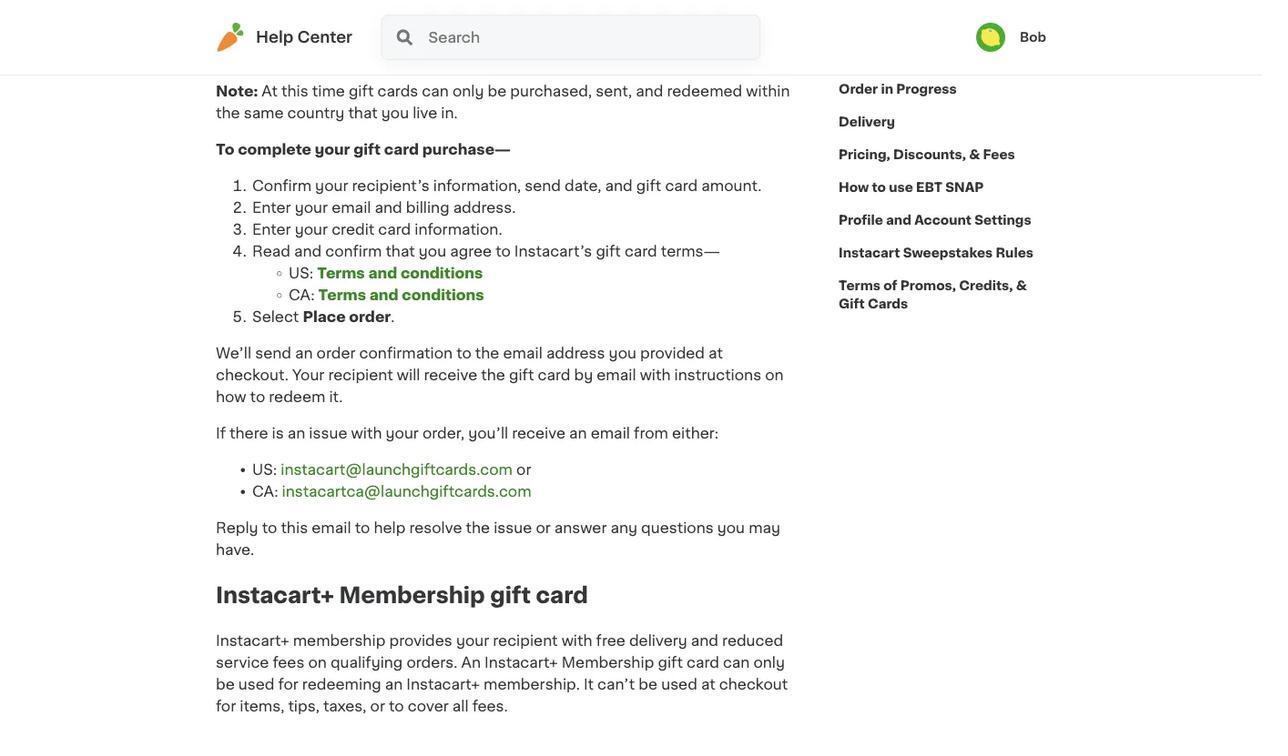 Task type: vqa. For each thing, say whether or not it's contained in the screenshot.
the another
yes



Task type: describe. For each thing, give the bounding box(es) containing it.
gift
[[839, 298, 865, 311]]

and down confirm
[[368, 266, 397, 280]]

card left terms—
[[625, 244, 657, 259]]

.
[[391, 310, 395, 324]]

instacart+ down orders.
[[406, 677, 480, 692]]

instacart+ membership provides your recipient with free delivery and reduced service fees on qualifying orders.
[[216, 634, 783, 670]]

orders.
[[406, 655, 458, 670]]

shopping with fsa and hsa link
[[839, 7, 1039, 40]]

can't
[[597, 677, 635, 692]]

gift inside the an instacart+ membership gift card can only be used for redeeming an instacart+ membership. it can't be used at checkout for items, tips, taxes, or to cover all fees.
[[658, 655, 683, 670]]

1 enter from the top
[[252, 200, 291, 215]]

0 horizontal spatial purchase
[[350, 47, 418, 62]]

us: inside confirm your recipient's information, send date, and gift card amount. enter your email and billing address. enter your credit card information. read and confirm that you agree to instacart's gift card terms— us: terms and conditions ca: terms and conditions select place order .
[[289, 266, 313, 280]]

you inside if you want to purchase more than one gift card. you can purchase up to 10 gift cards in one order.
[[563, 4, 590, 18]]

you
[[289, 47, 315, 62]]

0 horizontal spatial membership
[[339, 585, 485, 606]]

to
[[216, 142, 234, 157]]

shopping
[[850, 17, 911, 30]]

free
[[596, 634, 625, 648]]

to right want
[[633, 4, 648, 18]]

settings
[[975, 214, 1031, 227]]

fees
[[273, 655, 305, 670]]

gift down the check on the left top
[[320, 25, 345, 40]]

if you want to purchase more than one gift card. you can purchase up to 10 gift cards in one order.
[[252, 4, 762, 62]]

resolve
[[409, 521, 462, 535]]

1 vertical spatial conditions
[[402, 288, 484, 302]]

an inside we'll send an order confirmation to the email address you provided at checkout. your recipient will receive the gift card by email with instructions on how to redeem it.
[[295, 346, 313, 361]]

and right date, in the top left of the page
[[605, 178, 633, 193]]

you inside reply to this email to help resolve the issue or answer any questions you may have.
[[717, 521, 745, 535]]

and down the use
[[886, 214, 911, 227]]

order in progress
[[839, 83, 957, 96]]

items,
[[240, 699, 284, 714]]

to right confirmation
[[456, 346, 471, 361]]

taxes,
[[323, 699, 367, 714]]

amount.
[[701, 178, 762, 193]]

1 used from the left
[[238, 677, 275, 692]]

profile and account settings
[[839, 214, 1031, 227]]

address.
[[453, 200, 516, 215]]

your
[[292, 368, 325, 382]]

terms of promos, credits, & gift cards
[[839, 280, 1027, 311]]

information.
[[415, 222, 502, 237]]

redeem
[[269, 390, 325, 404]]

with up 'instacart@launchgiftcards.com'
[[351, 426, 382, 441]]

note:
[[216, 84, 262, 98]]

0 vertical spatial issue
[[309, 426, 347, 441]]

membership inside the an instacart+ membership gift card can only be used for redeeming an instacart+ membership. it can't be used at checkout for items, tips, taxes, or to cover all fees.
[[562, 655, 654, 670]]

your up 'instacart@launchgiftcards.com'
[[386, 426, 419, 441]]

redeemed
[[667, 84, 742, 98]]

help center link
[[216, 23, 352, 52]]

delivery link
[[839, 106, 895, 138]]

order in progress link
[[839, 73, 957, 106]]

shopping with fsa and hsa
[[850, 17, 1028, 30]]

your down confirm
[[295, 200, 328, 215]]

reply to this email to help resolve the issue or answer any questions you may have.
[[216, 521, 780, 557]]

how to use ebt snap link
[[839, 171, 984, 204]]

gift inside we'll send an order confirmation to the email address you provided at checkout. your recipient will receive the gift card by email with instructions on how to redeem it.
[[509, 368, 534, 382]]

time
[[312, 84, 345, 98]]

with inside instacart+ membership provides your recipient with free delivery and reduced service fees on qualifying orders.
[[562, 634, 592, 648]]

be for used
[[216, 677, 235, 692]]

order inside we'll send an order confirmation to the email address you provided at checkout. your recipient will receive the gift card by email with instructions on how to redeem it.
[[317, 346, 356, 361]]

cards inside if you want to purchase more than one gift card. you can purchase up to 10 gift cards in one order.
[[512, 47, 552, 62]]

instacartca@launchgiftcards.com link
[[282, 484, 531, 499]]

gift inside 'at this time gift cards can only be purchased, sent, and redeemed within the same country that you live in.'
[[349, 84, 374, 98]]

to down checkout. at the left of page
[[250, 390, 265, 404]]

if
[[216, 426, 226, 441]]

this inside reply to this email to help resolve the issue or answer any questions you may have.
[[281, 521, 308, 535]]

recipient inside instacart+ membership provides your recipient with free delivery and reduced service fees on qualifying orders.
[[493, 634, 558, 648]]

all
[[452, 699, 469, 714]]

an inside the an instacart+ membership gift card can only be used for redeeming an instacart+ membership. it can't be used at checkout for items, tips, taxes, or to cover all fees.
[[385, 677, 403, 692]]

sent,
[[596, 84, 632, 98]]

2 horizontal spatial be
[[639, 677, 658, 692]]

promos,
[[900, 280, 956, 292]]

provides
[[389, 634, 452, 648]]

gift right the instacart's
[[596, 244, 621, 259]]

pricing, discounts, & fees
[[839, 148, 1015, 161]]

an
[[461, 655, 481, 670]]

at
[[262, 84, 278, 98]]

receive inside we'll send an order confirmation to the email address you provided at checkout. your recipient will receive the gift card by email with instructions on how to redeem it.
[[424, 368, 477, 382]]

that inside 'at this time gift cards can only be purchased, sent, and redeemed within the same country that you live in.'
[[348, 106, 378, 120]]

terms and conditions link for us:
[[317, 266, 483, 280]]

terms down confirm
[[317, 266, 365, 280]]

fees.
[[472, 699, 508, 714]]

we'll
[[216, 346, 251, 361]]

instacart+ down the have.
[[216, 585, 334, 606]]

instacart sweepstakes rules link
[[839, 237, 1033, 270]]

use
[[889, 181, 913, 194]]

that inside confirm your recipient's information, send date, and gift card amount. enter your email and billing address. enter your credit card information. read and confirm that you agree to instacart's gift card terms— us: terms and conditions ca: terms and conditions select place order .
[[386, 244, 415, 259]]

to right reply
[[262, 521, 277, 535]]

any
[[611, 521, 637, 535]]

this inside 'at this time gift cards can only be purchased, sent, and redeemed within the same country that you live in.'
[[281, 84, 308, 98]]

email right by at left
[[597, 368, 636, 382]]

and up .
[[369, 288, 398, 302]]

card.
[[349, 25, 385, 40]]

ebt
[[916, 181, 943, 194]]

to left the help
[[355, 521, 370, 535]]

answer
[[554, 521, 607, 535]]

2 used from the left
[[661, 677, 697, 692]]

and inside instacart+ membership provides your recipient with free delivery and reduced service fees on qualifying orders.
[[691, 634, 718, 648]]

0 horizontal spatial for
[[216, 699, 236, 714]]

cover
[[408, 699, 449, 714]]

complete
[[238, 142, 311, 157]]

to inside the an instacart+ membership gift card can only be used for redeeming an instacart+ membership. it can't be used at checkout for items, tips, taxes, or to cover all fees.
[[389, 699, 404, 714]]

we'll send an order confirmation to the email address you provided at checkout. your recipient will receive the gift card by email with instructions on how to redeem it.
[[216, 346, 784, 404]]

order.
[[604, 47, 646, 62]]

in inside if you want to purchase more than one gift card. you can purchase up to 10 gift cards in one order.
[[556, 47, 569, 62]]

card down the answer
[[536, 585, 588, 606]]

live
[[413, 106, 437, 120]]

be for purchased,
[[488, 84, 507, 98]]

delivery
[[629, 634, 687, 648]]

reply
[[216, 521, 258, 535]]

us: instacart@launchgiftcards.com or ca: instacartca@launchgiftcards.com
[[252, 463, 531, 499]]

cards
[[868, 298, 908, 311]]

provided
[[640, 346, 705, 361]]

to inside confirm your recipient's information, send date, and gift card amount. enter your email and billing address. enter your credit card information. read and confirm that you agree to instacart's gift card terms— us: terms and conditions ca: terms and conditions select place order .
[[495, 244, 511, 259]]

up
[[422, 47, 440, 62]]

at this time gift cards can only be purchased, sent, and redeemed within the same country that you live in.
[[216, 84, 790, 120]]

more
[[724, 4, 762, 18]]

card inside the an instacart+ membership gift card can only be used for redeeming an instacart+ membership. it can't be used at checkout for items, tips, taxes, or to cover all fees.
[[687, 655, 719, 670]]

service
[[216, 655, 269, 670]]

either:
[[672, 426, 719, 441]]

confirm your recipient's information, send date, and gift card amount. enter your email and billing address. enter your credit card information. read and confirm that you agree to instacart's gift card terms— us: terms and conditions ca: terms and conditions select place order .
[[252, 178, 762, 324]]

can inside if you want to purchase more than one gift card. you can purchase up to 10 gift cards in one order.
[[319, 47, 346, 62]]

an right is on the left bottom of page
[[288, 426, 305, 441]]

and right fsa
[[973, 17, 997, 30]]

and down recipient's
[[375, 200, 402, 215]]

& inside terms of promos, credits, & gift cards
[[1016, 280, 1027, 292]]

email inside reply to this email to help resolve the issue or answer any questions you may have.
[[312, 521, 351, 535]]

cards inside 'at this time gift cards can only be purchased, sent, and redeemed within the same country that you live in.'
[[377, 84, 418, 98]]

order,
[[422, 426, 465, 441]]

ca: inside confirm your recipient's information, send date, and gift card amount. enter your email and billing address. enter your credit card information. read and confirm that you agree to instacart's gift card terms— us: terms and conditions ca: terms and conditions select place order .
[[289, 288, 315, 302]]

email inside confirm your recipient's information, send date, and gift card amount. enter your email and billing address. enter your credit card information. read and confirm that you agree to instacart's gift card terms— us: terms and conditions ca: terms and conditions select place order .
[[332, 200, 371, 215]]

of
[[883, 280, 897, 292]]

checkout.
[[216, 368, 289, 382]]

add
[[413, 4, 444, 18]]

pricing,
[[839, 148, 890, 161]]

progress
[[896, 83, 957, 96]]

instacart's
[[514, 244, 592, 259]]

card left 'if' at left
[[511, 4, 546, 18]]

the inside 'at this time gift cards can only be purchased, sent, and redeemed within the same country that you live in.'
[[216, 106, 240, 120]]

have.
[[216, 543, 254, 557]]

check
[[303, 4, 353, 18]]

recipient inside we'll send an order confirmation to the email address you provided at checkout. your recipient will receive the gift card by email with instructions on how to redeem it.
[[328, 368, 393, 382]]

confirm
[[325, 244, 382, 259]]

with inside we'll send an order confirmation to the email address you provided at checkout. your recipient will receive the gift card by email with instructions on how to redeem it.
[[640, 368, 671, 382]]

0 vertical spatial purchase
[[652, 4, 720, 18]]

order inside confirm your recipient's information, send date, and gift card amount. enter your email and billing address. enter your credit card information. read and confirm that you agree to instacart's gift card terms— us: terms and conditions ca: terms and conditions select place order .
[[349, 310, 391, 324]]

snap
[[946, 181, 984, 194]]



Task type: locate. For each thing, give the bounding box(es) containing it.
reduced
[[722, 634, 783, 648]]

you
[[563, 4, 590, 18], [381, 106, 409, 120], [419, 244, 446, 259], [609, 346, 636, 361], [717, 521, 745, 535]]

you left may
[[717, 521, 745, 535]]

in
[[556, 47, 569, 62], [881, 83, 893, 96]]

recipient up 'it.'
[[328, 368, 393, 382]]

order up the your
[[317, 346, 356, 361]]

instacartca@launchgiftcards.com
[[282, 484, 531, 499]]

issue down 'it.'
[[309, 426, 347, 441]]

0 horizontal spatial can
[[319, 47, 346, 62]]

one left order.
[[573, 47, 601, 62]]

may
[[749, 521, 780, 535]]

membership up provides
[[339, 585, 485, 606]]

profile
[[839, 214, 883, 227]]

1 vertical spatial order
[[317, 346, 356, 361]]

send left date, in the top left of the page
[[525, 178, 561, 193]]

help
[[374, 521, 406, 535]]

only inside 'at this time gift cards can only be purchased, sent, and redeemed within the same country that you live in.'
[[452, 84, 484, 98]]

0 vertical spatial for
[[278, 677, 298, 692]]

to right agree
[[495, 244, 511, 259]]

enter up read
[[252, 222, 291, 237]]

0 horizontal spatial &
[[969, 148, 980, 161]]

credit
[[332, 222, 374, 237]]

gift down delivery
[[658, 655, 683, 670]]

bob
[[1020, 31, 1046, 44]]

from
[[634, 426, 668, 441]]

0 horizontal spatial recipient
[[328, 368, 393, 382]]

recipient up membership.
[[493, 634, 558, 648]]

0 vertical spatial ca:
[[289, 288, 315, 302]]

with down provided
[[640, 368, 671, 382]]

Search search field
[[427, 15, 759, 59]]

you inside confirm your recipient's information, send date, and gift card amount. enter your email and billing address. enter your credit card information. read and confirm that you agree to instacart's gift card terms— us: terms and conditions ca: terms and conditions select place order .
[[419, 244, 446, 259]]

check out or add another card
[[303, 4, 546, 18]]

10
[[463, 47, 479, 62]]

0 horizontal spatial in
[[556, 47, 569, 62]]

an instacart+ membership gift card can only be used for redeeming an instacart+ membership. it can't be used at checkout for items, tips, taxes, or to cover all fees.
[[216, 655, 788, 714]]

order right place
[[349, 310, 391, 324]]

to left the use
[[872, 181, 886, 194]]

0 horizontal spatial only
[[452, 84, 484, 98]]

email left address
[[503, 346, 543, 361]]

date,
[[565, 178, 601, 193]]

you inside 'at this time gift cards can only be purchased, sent, and redeemed within the same country that you live in.'
[[381, 106, 409, 120]]

place
[[303, 310, 346, 324]]

email left the help
[[312, 521, 351, 535]]

credits,
[[959, 280, 1013, 292]]

cards up live
[[377, 84, 418, 98]]

country
[[287, 106, 344, 120]]

email left from
[[591, 426, 630, 441]]

instacart image
[[216, 23, 245, 52]]

cards up purchased, in the top of the page
[[512, 47, 552, 62]]

you right address
[[609, 346, 636, 361]]

you right 'if' at left
[[563, 4, 590, 18]]

0 horizontal spatial that
[[348, 106, 378, 120]]

on right fees
[[308, 655, 327, 670]]

0 vertical spatial on
[[765, 368, 784, 382]]

at up instructions at the right of the page
[[709, 346, 723, 361]]

on inside we'll send an order confirmation to the email address you provided at checkout. your recipient will receive the gift card by email with instructions on how to redeem it.
[[765, 368, 784, 382]]

0 vertical spatial conditions
[[401, 266, 483, 280]]

ca: inside us: instacart@launchgiftcards.com or ca: instacartca@launchgiftcards.com
[[252, 484, 278, 499]]

qualifying
[[331, 655, 403, 670]]

0 horizontal spatial one
[[289, 25, 316, 40]]

center
[[297, 30, 352, 45]]

only inside the an instacart+ membership gift card can only be used for redeeming an instacart+ membership. it can't be used at checkout for items, tips, taxes, or to cover all fees.
[[753, 655, 785, 670]]

can
[[319, 47, 346, 62], [422, 84, 449, 98], [723, 655, 750, 670]]

gift right 10
[[483, 47, 508, 62]]

gift up recipient's
[[354, 142, 381, 157]]

1 horizontal spatial in
[[881, 83, 893, 96]]

there
[[230, 426, 268, 441]]

or down if there is an issue with your order, you'll receive an email from either:
[[516, 463, 531, 477]]

this
[[281, 84, 308, 98], [281, 521, 308, 535]]

you inside we'll send an order confirmation to the email address you provided at checkout. your recipient will receive the gift card by email with instructions on how to redeem it.
[[609, 346, 636, 361]]

1 horizontal spatial for
[[278, 677, 298, 692]]

2 this from the top
[[281, 521, 308, 535]]

0 horizontal spatial receive
[[424, 368, 477, 382]]

issue inside reply to this email to help resolve the issue or answer any questions you may have.
[[494, 521, 532, 535]]

only for checkout
[[753, 655, 785, 670]]

0 horizontal spatial on
[[308, 655, 327, 670]]

or
[[386, 4, 409, 18]]

same
[[244, 106, 284, 120]]

1 horizontal spatial on
[[765, 368, 784, 382]]

than
[[252, 25, 285, 40]]

membership
[[339, 585, 485, 606], [562, 655, 654, 670]]

terms up gift
[[839, 280, 880, 292]]

or right taxes,
[[370, 699, 385, 714]]

1 horizontal spatial or
[[516, 463, 531, 477]]

with left fsa
[[914, 17, 941, 30]]

instacart@launchgiftcards.com
[[281, 463, 513, 477]]

1 horizontal spatial be
[[488, 84, 507, 98]]

1 vertical spatial membership
[[562, 655, 654, 670]]

1 vertical spatial on
[[308, 655, 327, 670]]

can down the 'reduced'
[[723, 655, 750, 670]]

membership down free on the bottom of page
[[562, 655, 654, 670]]

on inside instacart+ membership provides your recipient with free delivery and reduced service fees on qualifying orders.
[[308, 655, 327, 670]]

1 vertical spatial this
[[281, 521, 308, 535]]

an down by at left
[[569, 426, 587, 441]]

within
[[746, 84, 790, 98]]

in.
[[441, 106, 458, 120]]

1 vertical spatial enter
[[252, 222, 291, 237]]

you down information.
[[419, 244, 446, 259]]

at
[[709, 346, 723, 361], [701, 677, 716, 692]]

terms inside terms of promos, credits, & gift cards
[[839, 280, 880, 292]]

1 vertical spatial ca:
[[252, 484, 278, 499]]

purchase down card.
[[350, 47, 418, 62]]

only for in.
[[452, 84, 484, 98]]

0 vertical spatial membership
[[339, 585, 485, 606]]

you left live
[[381, 106, 409, 120]]

1 vertical spatial or
[[536, 521, 551, 535]]

delivery
[[839, 116, 895, 128]]

only up 'in.'
[[452, 84, 484, 98]]

only
[[452, 84, 484, 98], [753, 655, 785, 670]]

1 vertical spatial &
[[1016, 280, 1027, 292]]

be inside 'at this time gift cards can only be purchased, sent, and redeemed within the same country that you live in.'
[[488, 84, 507, 98]]

fees
[[983, 148, 1015, 161]]

1 horizontal spatial that
[[386, 244, 415, 259]]

ca: up place
[[289, 288, 315, 302]]

email up credit
[[332, 200, 371, 215]]

us: inside us: instacart@launchgiftcards.com or ca: instacartca@launchgiftcards.com
[[252, 463, 277, 477]]

to left 10
[[444, 47, 459, 62]]

0 vertical spatial us:
[[289, 266, 313, 280]]

1 vertical spatial send
[[255, 346, 291, 361]]

2 vertical spatial or
[[370, 699, 385, 714]]

this right at
[[281, 84, 308, 98]]

another
[[447, 4, 508, 18]]

with
[[914, 17, 941, 30], [640, 368, 671, 382], [351, 426, 382, 441], [562, 634, 592, 648]]

0 vertical spatial one
[[289, 25, 316, 40]]

1 horizontal spatial only
[[753, 655, 785, 670]]

your down to complete your gift card purchase—
[[315, 178, 348, 193]]

used down delivery
[[661, 677, 697, 692]]

can for this
[[422, 84, 449, 98]]

send inside confirm your recipient's information, send date, and gift card amount. enter your email and billing address. enter your credit card information. read and confirm that you agree to instacart's gift card terms— us: terms and conditions ca: terms and conditions select place order .
[[525, 178, 561, 193]]

purchase left more
[[652, 4, 720, 18]]

0 horizontal spatial send
[[255, 346, 291, 361]]

conditions
[[401, 266, 483, 280], [402, 288, 484, 302]]

your down country
[[315, 142, 350, 157]]

1 horizontal spatial us:
[[289, 266, 313, 280]]

you'll
[[468, 426, 508, 441]]

0 vertical spatial this
[[281, 84, 308, 98]]

1 horizontal spatial send
[[525, 178, 561, 193]]

can up live
[[422, 84, 449, 98]]

if
[[550, 4, 559, 18]]

0 vertical spatial &
[[969, 148, 980, 161]]

that right confirm
[[386, 244, 415, 259]]

0 vertical spatial that
[[348, 106, 378, 120]]

0 vertical spatial recipient
[[328, 368, 393, 382]]

be right can't
[[639, 677, 658, 692]]

purchase
[[652, 4, 720, 18], [350, 47, 418, 62]]

how to use ebt snap
[[839, 181, 984, 194]]

agree
[[450, 244, 492, 259]]

how
[[839, 181, 869, 194]]

gift
[[320, 25, 345, 40], [483, 47, 508, 62], [349, 84, 374, 98], [354, 142, 381, 157], [636, 178, 661, 193], [596, 244, 621, 259], [509, 368, 534, 382], [490, 585, 531, 606], [658, 655, 683, 670]]

0 horizontal spatial ca:
[[252, 484, 278, 499]]

1 vertical spatial purchase
[[350, 47, 418, 62]]

gift right time
[[349, 84, 374, 98]]

1 vertical spatial that
[[386, 244, 415, 259]]

0 vertical spatial send
[[525, 178, 561, 193]]

1 vertical spatial cards
[[377, 84, 418, 98]]

recipient
[[328, 368, 393, 382], [493, 634, 558, 648]]

1 vertical spatial one
[[573, 47, 601, 62]]

the inside reply to this email to help resolve the issue or answer any questions you may have.
[[466, 521, 490, 535]]

1 horizontal spatial purchase
[[652, 4, 720, 18]]

terms and conditions link for ca:
[[318, 288, 484, 302]]

0 vertical spatial at
[[709, 346, 723, 361]]

at left checkout
[[701, 677, 716, 692]]

issue left the answer
[[494, 521, 532, 535]]

0 horizontal spatial or
[[370, 699, 385, 714]]

1 horizontal spatial recipient
[[493, 634, 558, 648]]

card down delivery
[[687, 655, 719, 670]]

0 vertical spatial enter
[[252, 200, 291, 215]]

ca: up reply
[[252, 484, 278, 499]]

1 horizontal spatial one
[[573, 47, 601, 62]]

1 horizontal spatial cards
[[512, 47, 552, 62]]

gift left by at left
[[509, 368, 534, 382]]

ca:
[[289, 288, 315, 302], [252, 484, 278, 499]]

instacart+
[[216, 585, 334, 606], [216, 634, 289, 648], [485, 655, 558, 670], [406, 677, 480, 692]]

in up purchased, in the top of the page
[[556, 47, 569, 62]]

terms of promos, credits, & gift cards link
[[839, 270, 1046, 321]]

for down fees
[[278, 677, 298, 692]]

1 vertical spatial can
[[422, 84, 449, 98]]

instacart+ up membership.
[[485, 655, 558, 670]]

gift up instacart+ membership provides your recipient with free delivery and reduced service fees on qualifying orders.
[[490, 585, 531, 606]]

in right order
[[881, 83, 893, 96]]

card inside we'll send an order confirmation to the email address you provided at checkout. your recipient will receive the gift card by email with instructions on how to redeem it.
[[538, 368, 570, 382]]

billing
[[406, 200, 449, 215]]

1 vertical spatial for
[[216, 699, 236, 714]]

tips,
[[288, 699, 319, 714]]

0 vertical spatial or
[[516, 463, 531, 477]]

1 vertical spatial receive
[[512, 426, 566, 441]]

or inside reply to this email to help resolve the issue or answer any questions you may have.
[[536, 521, 551, 535]]

instacart@launchgiftcards.com link
[[281, 463, 513, 477]]

an up the your
[[295, 346, 313, 361]]

0 vertical spatial terms and conditions link
[[317, 266, 483, 280]]

that
[[348, 106, 378, 120], [386, 244, 415, 259]]

1 vertical spatial issue
[[494, 521, 532, 535]]

1 horizontal spatial ca:
[[289, 288, 315, 302]]

an down qualifying
[[385, 677, 403, 692]]

1 vertical spatial only
[[753, 655, 785, 670]]

card up recipient's
[[384, 142, 419, 157]]

&
[[969, 148, 980, 161], [1016, 280, 1027, 292]]

0 vertical spatial receive
[[424, 368, 477, 382]]

0 horizontal spatial used
[[238, 677, 275, 692]]

0 horizontal spatial cards
[[377, 84, 418, 98]]

& left fees
[[969, 148, 980, 161]]

can inside the an instacart+ membership gift card can only be used for redeeming an instacart+ membership. it can't be used at checkout for items, tips, taxes, or to cover all fees.
[[723, 655, 750, 670]]

1 vertical spatial us:
[[252, 463, 277, 477]]

instacart+ inside instacart+ membership provides your recipient with free delivery and reduced service fees on qualifying orders.
[[216, 634, 289, 648]]

instacart sweepstakes rules
[[839, 247, 1033, 260]]

1 horizontal spatial membership
[[562, 655, 654, 670]]

1 vertical spatial recipient
[[493, 634, 558, 648]]

for left items,
[[216, 699, 236, 714]]

0 vertical spatial order
[[349, 310, 391, 324]]

it
[[584, 677, 594, 692]]

1 vertical spatial at
[[701, 677, 716, 692]]

gift right date, in the top left of the page
[[636, 178, 661, 193]]

instacart+ membership gift card
[[216, 585, 588, 606]]

your left credit
[[295, 222, 328, 237]]

help center
[[256, 30, 352, 45]]

1 horizontal spatial can
[[422, 84, 449, 98]]

2 horizontal spatial can
[[723, 655, 750, 670]]

1 vertical spatial in
[[881, 83, 893, 96]]

user avatar image
[[976, 23, 1005, 52]]

this right reply
[[281, 521, 308, 535]]

receive right you'll at the bottom
[[512, 426, 566, 441]]

1 vertical spatial terms and conditions link
[[318, 288, 484, 302]]

it.
[[329, 390, 343, 404]]

purchased,
[[510, 84, 592, 98]]

terms
[[317, 266, 365, 280], [839, 280, 880, 292], [318, 288, 366, 302]]

with left free on the bottom of page
[[562, 634, 592, 648]]

2 horizontal spatial or
[[536, 521, 551, 535]]

confirmation
[[359, 346, 453, 361]]

and inside 'at this time gift cards can only be purchased, sent, and redeemed within the same country that you live in.'
[[636, 84, 663, 98]]

can inside 'at this time gift cards can only be purchased, sent, and redeemed within the same country that you live in.'
[[422, 84, 449, 98]]

0 vertical spatial in
[[556, 47, 569, 62]]

by
[[574, 368, 593, 382]]

and right read
[[294, 244, 322, 259]]

at inside we'll send an order confirmation to the email address you provided at checkout. your recipient will receive the gift card by email with instructions on how to redeem it.
[[709, 346, 723, 361]]

1 horizontal spatial &
[[1016, 280, 1027, 292]]

0 vertical spatial cards
[[512, 47, 552, 62]]

order
[[839, 83, 878, 96]]

card left amount.
[[665, 178, 698, 193]]

card down the billing
[[378, 222, 411, 237]]

1 horizontal spatial used
[[661, 677, 697, 692]]

your inside instacart+ membership provides your recipient with free delivery and reduced service fees on qualifying orders.
[[456, 634, 489, 648]]

card left by at left
[[538, 368, 570, 382]]

send inside we'll send an order confirmation to the email address you provided at checkout. your recipient will receive the gift card by email with instructions on how to redeem it.
[[255, 346, 291, 361]]

0 horizontal spatial issue
[[309, 426, 347, 441]]

send up checkout. at the left of page
[[255, 346, 291, 361]]

2 vertical spatial can
[[723, 655, 750, 670]]

0 horizontal spatial us:
[[252, 463, 277, 477]]

us: down read
[[289, 266, 313, 280]]

the
[[216, 106, 240, 120], [475, 346, 499, 361], [481, 368, 505, 382], [466, 521, 490, 535]]

or left the answer
[[536, 521, 551, 535]]

1 horizontal spatial receive
[[512, 426, 566, 441]]

& down rules on the right top of the page
[[1016, 280, 1027, 292]]

1 this from the top
[[281, 84, 308, 98]]

be down service
[[216, 677, 235, 692]]

0 vertical spatial only
[[452, 84, 484, 98]]

2 enter from the top
[[252, 222, 291, 237]]

receive
[[424, 368, 477, 382], [512, 426, 566, 441]]

0 vertical spatial can
[[319, 47, 346, 62]]

purchase—
[[422, 142, 511, 157]]

your up 'an'
[[456, 634, 489, 648]]

can for instacart+
[[723, 655, 750, 670]]

email
[[332, 200, 371, 215], [503, 346, 543, 361], [597, 368, 636, 382], [591, 426, 630, 441], [312, 521, 351, 535]]

in inside "link"
[[881, 83, 893, 96]]

one up you
[[289, 25, 316, 40]]

that up to complete your gift card purchase—
[[348, 106, 378, 120]]

on right instructions at the right of the page
[[765, 368, 784, 382]]

1 horizontal spatial issue
[[494, 521, 532, 535]]

confirm
[[252, 178, 311, 193]]

enter
[[252, 200, 291, 215], [252, 222, 291, 237]]

rules
[[996, 247, 1033, 260]]

or inside the an instacart+ membership gift card can only be used for redeeming an instacart+ membership. it can't be used at checkout for items, tips, taxes, or to cover all fees.
[[370, 699, 385, 714]]

can down center
[[319, 47, 346, 62]]

at inside the an instacart+ membership gift card can only be used for redeeming an instacart+ membership. it can't be used at checkout for items, tips, taxes, or to cover all fees.
[[701, 677, 716, 692]]

0 horizontal spatial be
[[216, 677, 235, 692]]

and right delivery
[[691, 634, 718, 648]]

or inside us: instacart@launchgiftcards.com or ca: instacartca@launchgiftcards.com
[[516, 463, 531, 477]]

recipient's
[[352, 178, 430, 193]]

terms up place
[[318, 288, 366, 302]]

us:
[[289, 266, 313, 280], [252, 463, 277, 477]]



